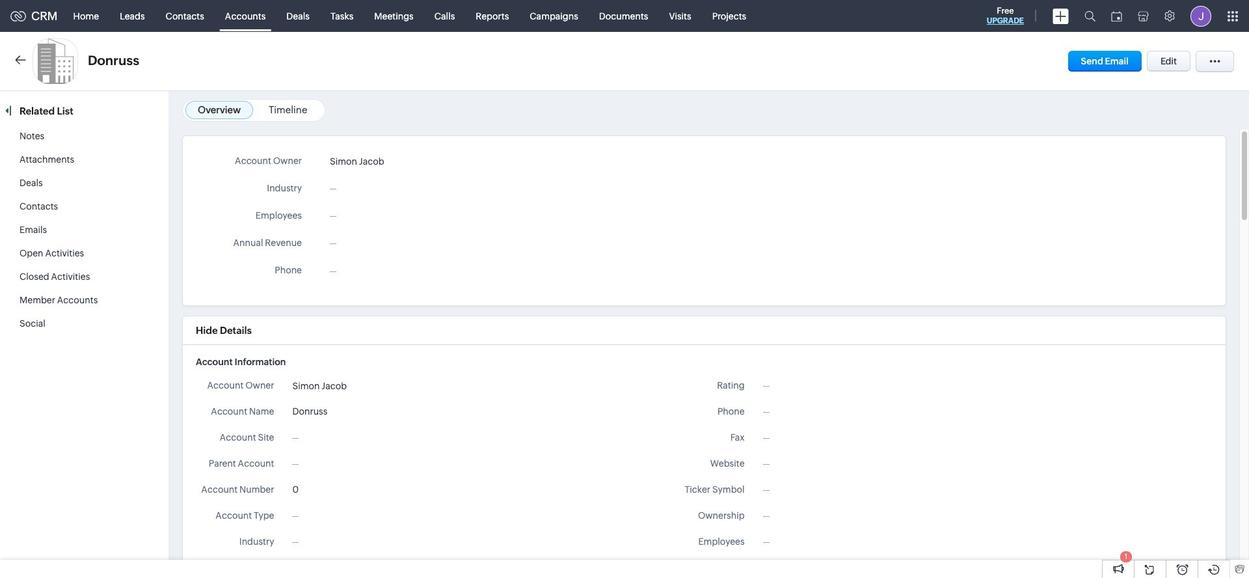 Task type: locate. For each thing, give the bounding box(es) containing it.
calendar image
[[1112, 11, 1123, 21]]

profile image
[[1191, 6, 1212, 26]]

search element
[[1077, 0, 1104, 32]]



Task type: describe. For each thing, give the bounding box(es) containing it.
create menu image
[[1053, 8, 1070, 24]]

logo image
[[10, 11, 26, 21]]

create menu element
[[1045, 0, 1077, 32]]

search image
[[1085, 10, 1096, 21]]

profile element
[[1183, 0, 1220, 32]]



Task type: vqa. For each thing, say whether or not it's contained in the screenshot.
logo
yes



